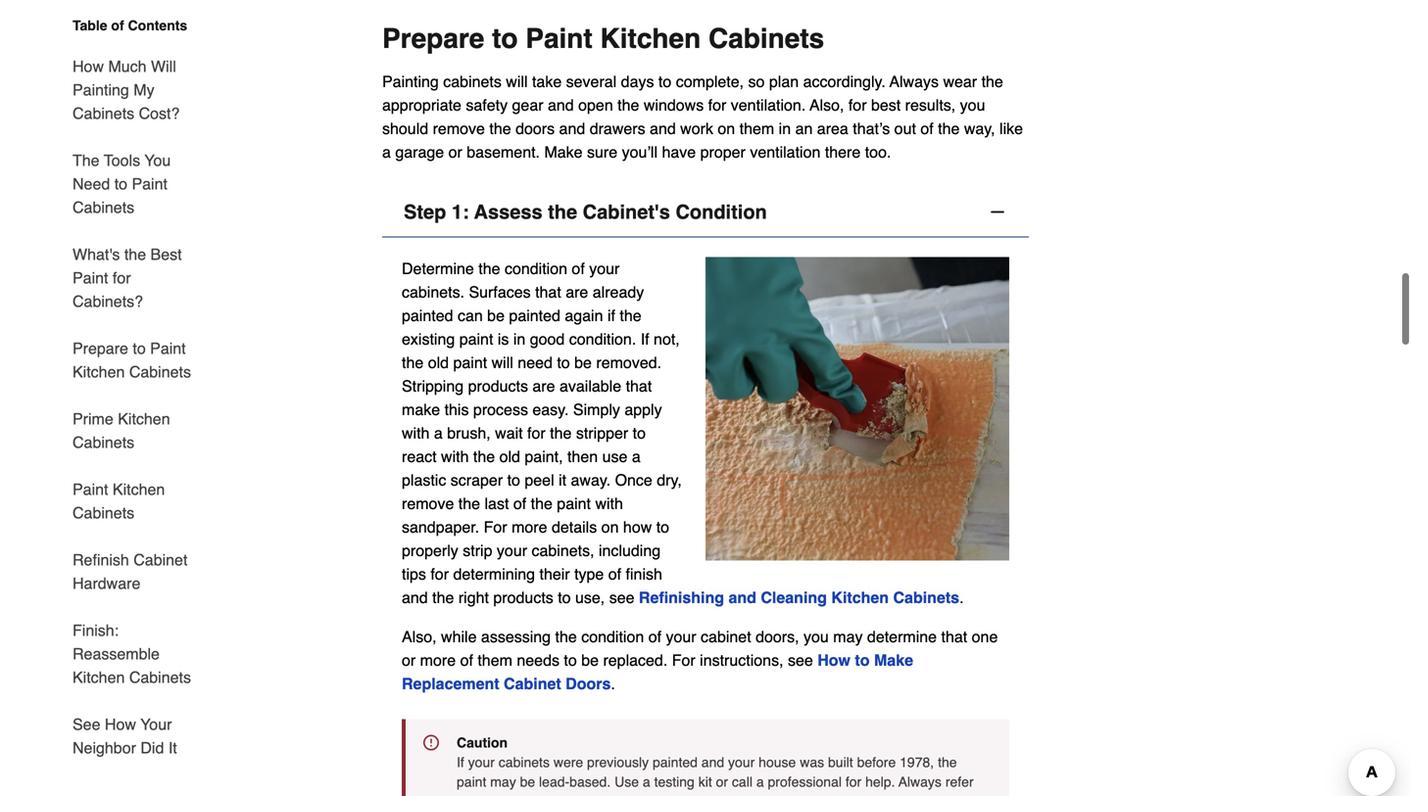 Task type: locate. For each thing, give the bounding box(es) containing it.
0 vertical spatial always
[[890, 68, 939, 87]]

1 vertical spatial on
[[601, 514, 619, 532]]

the inside also, while assessing the condition of your cabinet doors, you may determine that one or more of them needs to be replaced. for instructions, see
[[555, 624, 577, 642]]

1 vertical spatial cabinet
[[504, 671, 561, 689]]

1 horizontal spatial see
[[788, 648, 813, 666]]

if left not, on the top left
[[641, 326, 649, 344]]

the up needs
[[555, 624, 577, 642]]

0 vertical spatial in
[[779, 116, 791, 134]]

table of contents
[[73, 18, 187, 33]]

1 horizontal spatial painting
[[382, 68, 439, 87]]

open
[[578, 92, 613, 110]]

doors
[[566, 671, 611, 689]]

the inside what's the best paint for cabinets?
[[124, 245, 146, 264]]

cabinets up refinish on the bottom left
[[73, 504, 134, 522]]

to down tools
[[114, 175, 127, 193]]

paint
[[526, 19, 593, 50], [132, 175, 168, 193], [73, 269, 108, 287], [150, 340, 186, 358], [73, 481, 108, 499]]

1 horizontal spatial prepare to paint kitchen cabinets
[[382, 19, 824, 50]]

may left determine
[[833, 624, 863, 642]]

2 horizontal spatial or
[[716, 771, 728, 786]]

also, up area
[[810, 92, 844, 110]]

cabinet down needs
[[504, 671, 561, 689]]

of
[[111, 18, 124, 33], [921, 116, 934, 134], [572, 256, 585, 274], [513, 491, 526, 509], [608, 561, 621, 580], [648, 624, 662, 642], [460, 648, 473, 666]]

1 horizontal spatial if
[[641, 326, 649, 344]]

0 vertical spatial old
[[428, 350, 449, 368]]

0 horizontal spatial for
[[484, 514, 507, 532]]

1 vertical spatial old
[[499, 444, 520, 462]]

1 horizontal spatial on
[[663, 790, 678, 797]]

always down 1978,
[[899, 771, 942, 786]]

also, while assessing the condition of your cabinet doors, you may determine that one or more of them needs to be replaced. for instructions, see
[[402, 624, 998, 666]]

should
[[382, 116, 428, 134]]

0 vertical spatial prepare to paint kitchen cabinets
[[382, 19, 824, 50]]

1 horizontal spatial cabinet
[[504, 671, 561, 689]]

condition
[[505, 256, 567, 274], [581, 624, 644, 642]]

0 horizontal spatial on
[[601, 514, 619, 532]]

1 vertical spatial that
[[626, 373, 652, 391]]

0 vertical spatial cabinets
[[443, 68, 502, 87]]

1 horizontal spatial also,
[[810, 92, 844, 110]]

for down last
[[484, 514, 507, 532]]

process
[[473, 397, 528, 415]]

if
[[608, 303, 615, 321]]

old up 'stripping'
[[428, 350, 449, 368]]

2 vertical spatial with
[[595, 491, 623, 509]]

0 horizontal spatial them
[[478, 648, 512, 666]]

or right garage
[[448, 139, 462, 157]]

0 vertical spatial remove
[[433, 116, 485, 134]]

old
[[428, 350, 449, 368], [499, 444, 520, 462]]

have
[[662, 139, 696, 157]]

area
[[817, 116, 848, 134]]

be inside caution if your cabinets were previously painted and your house was built before 1978, the paint may be lead-based. use a testing kit or call a professional for help. always refer to the manufacturer's instructions on all paint-stripping products.
[[520, 771, 535, 786]]

0 vertical spatial them
[[740, 116, 774, 134]]

replaced.
[[603, 648, 668, 666]]

1 horizontal spatial in
[[779, 116, 791, 134]]

your
[[589, 256, 620, 274], [497, 538, 527, 556], [666, 624, 696, 642], [468, 751, 495, 767], [728, 751, 755, 767]]

1 horizontal spatial make
[[874, 648, 913, 666]]

1 vertical spatial more
[[420, 648, 456, 666]]

may
[[833, 624, 863, 642], [490, 771, 516, 786]]

prime
[[73, 410, 113, 428]]

0 horizontal spatial may
[[490, 771, 516, 786]]

cabinets
[[708, 19, 824, 50], [73, 104, 134, 122], [73, 198, 134, 217], [129, 363, 191, 381], [73, 434, 134, 452], [73, 504, 134, 522], [893, 585, 959, 603], [129, 669, 191, 687]]

1 horizontal spatial with
[[441, 444, 469, 462]]

on for to
[[718, 116, 735, 134]]

will
[[151, 57, 176, 75]]

0 horizontal spatial see
[[609, 585, 635, 603]]

this
[[444, 397, 469, 415]]

0 vertical spatial also,
[[810, 92, 844, 110]]

professional
[[768, 771, 842, 786]]

0 vertical spatial more
[[512, 514, 547, 532]]

0 horizontal spatial condition
[[505, 256, 567, 274]]

be inside also, while assessing the condition of your cabinet doors, you may determine that one or more of them needs to be replaced. for instructions, see
[[581, 648, 599, 666]]

your up the call
[[728, 751, 755, 767]]

make down doors
[[544, 139, 583, 157]]

1 vertical spatial with
[[441, 444, 469, 462]]

make down determine
[[874, 648, 913, 666]]

cabinets inside caution if your cabinets were previously painted and your house was built before 1978, the paint may be lead-based. use a testing kit or call a professional for help. always refer to the manufacturer's instructions on all paint-stripping products.
[[499, 751, 550, 767]]

of up replaced.
[[648, 624, 662, 642]]

in right is on the left of page
[[513, 326, 526, 344]]

lead-
[[539, 771, 570, 786]]

more inside also, while assessing the condition of your cabinet doors, you may determine that one or more of them needs to be replaced. for instructions, see
[[420, 648, 456, 666]]

0 vertical spatial if
[[641, 326, 649, 344]]

1 horizontal spatial or
[[448, 139, 462, 157]]

the up basement.
[[489, 116, 511, 134]]

paint inside the tools you need to paint cabinets
[[132, 175, 168, 193]]

dry,
[[657, 467, 682, 485]]

will up "gear"
[[506, 68, 528, 87]]

painted up 'testing'
[[653, 751, 698, 767]]

prepare to paint kitchen cabinets up several
[[382, 19, 824, 50]]

the left best
[[124, 245, 146, 264]]

and down take
[[548, 92, 574, 110]]

see how your neighbor did it
[[73, 716, 177, 758]]

to up windows
[[658, 68, 672, 87]]

cost?
[[139, 104, 180, 122]]

0 horizontal spatial also,
[[402, 624, 437, 642]]

1 vertical spatial prepare to paint kitchen cabinets
[[73, 340, 191, 381]]

0 horizontal spatial more
[[420, 648, 456, 666]]

products down determining
[[493, 585, 553, 603]]

on inside caution if your cabinets were previously painted and your house was built before 1978, the paint may be lead-based. use a testing kit or call a professional for help. always refer to the manufacturer's instructions on all paint-stripping products.
[[663, 790, 678, 797]]

cabinets up so
[[708, 19, 824, 50]]

cabinets down 'my'
[[73, 104, 134, 122]]

paint
[[459, 326, 493, 344], [453, 350, 487, 368], [557, 491, 591, 509], [457, 771, 486, 786]]

1 vertical spatial if
[[457, 751, 464, 767]]

on inside painting cabinets will take several days to complete, so plan accordingly. always wear the appropriate safety gear and open the windows for ventilation. also, for best results, you should remove the doors and drawers and work on them in an area that's out of the way, like a garage or basement. make sure you'll have proper ventilation there too.
[[718, 116, 735, 134]]

condition up replaced.
[[581, 624, 644, 642]]

make
[[544, 139, 583, 157], [874, 648, 913, 666]]

2 vertical spatial how
[[105, 716, 136, 734]]

error image
[[423, 731, 439, 747]]

1 horizontal spatial more
[[512, 514, 547, 532]]

0 horizontal spatial painting
[[73, 81, 129, 99]]

paint kitchen cabinets
[[73, 481, 165, 522]]

that up 'apply'
[[626, 373, 652, 391]]

you inside also, while assessing the condition of your cabinet doors, you may determine that one or more of them needs to be replaced. for instructions, see
[[804, 624, 829, 642]]

0 horizontal spatial prepare
[[73, 340, 128, 358]]

2 horizontal spatial painted
[[653, 751, 698, 767]]

how inside the how much will painting my cabinets cost?
[[73, 57, 104, 75]]

for inside caution if your cabinets were previously painted and your house was built before 1978, the paint may be lead-based. use a testing kit or call a professional for help. always refer to the manufacturer's instructions on all paint-stripping products.
[[846, 771, 862, 786]]

cleaning
[[761, 585, 827, 603]]

and up cabinet
[[729, 585, 756, 603]]

away.
[[571, 467, 611, 485]]

1 vertical spatial you
[[804, 624, 829, 642]]

make
[[402, 397, 440, 415]]

always up results,
[[890, 68, 939, 87]]

remove down safety at the left top
[[433, 116, 485, 134]]

more inside determine the condition of your cabinets. surfaces that are already painted can be painted again if the existing paint is in good condition. if not, the old paint will need to be removed. stripping products are available that make this process easy. simply apply with a brush, wait for the stripper to react with the old paint, then use a plastic scraper to peel it away. once dry, remove the last of the paint with sandpaper. for more details on how to properly strip your cabinets, including tips for determining their type of finish and the right products to use, see
[[512, 514, 547, 532]]

0 vertical spatial may
[[833, 624, 863, 642]]

1 horizontal spatial you
[[960, 92, 985, 110]]

1 vertical spatial will
[[492, 350, 513, 368]]

paint inside "prepare to paint kitchen cabinets"
[[150, 340, 186, 358]]

painting up appropriate
[[382, 68, 439, 87]]

are
[[566, 279, 588, 297], [533, 373, 555, 391]]

to down their
[[558, 585, 571, 603]]

a down "should"
[[382, 139, 391, 157]]

may inside caution if your cabinets were previously painted and your house was built before 1978, the paint may be lead-based. use a testing kit or call a professional for help. always refer to the manufacturer's instructions on all paint-stripping products.
[[490, 771, 516, 786]]

cabinet inside refinish cabinet hardware
[[134, 551, 188, 569]]

wait
[[495, 420, 523, 438]]

them down ventilation.
[[740, 116, 774, 134]]

painting inside painting cabinets will take several days to complete, so plan accordingly. always wear the appropriate safety gear and open the windows for ventilation. also, for best results, you should remove the doors and drawers and work on them in an area that's out of the way, like a garage or basement. make sure you'll have proper ventilation there too.
[[382, 68, 439, 87]]

may inside also, while assessing the condition of your cabinet doors, you may determine that one or more of them needs to be replaced. for instructions, see
[[833, 624, 863, 642]]

may up "manufacturer's"
[[490, 771, 516, 786]]

work
[[680, 116, 713, 134]]

paint up take
[[526, 19, 593, 50]]

0 horizontal spatial or
[[402, 648, 416, 666]]

are up "again"
[[566, 279, 588, 297]]

for inside what's the best paint for cabinets?
[[113, 269, 131, 287]]

to inside the tools you need to paint cabinets
[[114, 175, 127, 193]]

that up the good
[[535, 279, 561, 297]]

how
[[73, 57, 104, 75], [818, 648, 851, 666], [105, 716, 136, 734]]

cabinets
[[443, 68, 502, 87], [499, 751, 550, 767]]

can
[[458, 303, 483, 321]]

appropriate
[[382, 92, 462, 110]]

0 horizontal spatial make
[[544, 139, 583, 157]]

how much will painting my cabinets cost?
[[73, 57, 180, 122]]

paint down prime kitchen cabinets
[[73, 481, 108, 499]]

or inside painting cabinets will take several days to complete, so plan accordingly. always wear the appropriate safety gear and open the windows for ventilation. also, for best results, you should remove the doors and drawers and work on them in an area that's out of the way, like a garage or basement. make sure you'll have proper ventilation there too.
[[448, 139, 462, 157]]

0 horizontal spatial if
[[457, 751, 464, 767]]

0 vertical spatial cabinet
[[134, 551, 188, 569]]

days
[[621, 68, 654, 87]]

1 vertical spatial make
[[874, 648, 913, 666]]

0 horizontal spatial prepare to paint kitchen cabinets
[[73, 340, 191, 381]]

you right doors,
[[804, 624, 829, 642]]

more up replacement
[[420, 648, 456, 666]]

1 horizontal spatial prepare
[[382, 19, 484, 50]]

a down make
[[434, 420, 443, 438]]

paint up 'stripping'
[[453, 350, 487, 368]]

of right last
[[513, 491, 526, 509]]

1 vertical spatial cabinets
[[499, 751, 550, 767]]

kitchen down reassemble
[[73, 669, 125, 687]]

also, left "while"
[[402, 624, 437, 642]]

1 vertical spatial always
[[899, 771, 942, 786]]

products
[[468, 373, 528, 391], [493, 585, 553, 603]]

2 vertical spatial that
[[941, 624, 967, 642]]

to inside caution if your cabinets were previously painted and your house was built before 1978, the paint may be lead-based. use a testing kit or call a professional for help. always refer to the manufacturer's instructions on all paint-stripping products.
[[457, 790, 468, 797]]

hardware
[[73, 575, 140, 593]]

1 horizontal spatial are
[[566, 279, 588, 297]]

1 vertical spatial prepare
[[73, 340, 128, 358]]

to inside "prepare to paint kitchen cabinets"
[[133, 340, 146, 358]]

1 vertical spatial .
[[611, 671, 615, 689]]

cabinet up hardware in the left of the page
[[134, 551, 188, 569]]

for down properly
[[431, 561, 449, 580]]

last
[[485, 491, 509, 509]]

0 horizontal spatial you
[[804, 624, 829, 642]]

see down doors,
[[788, 648, 813, 666]]

cabinets inside the tools you need to paint cabinets
[[73, 198, 134, 217]]

properly
[[402, 538, 458, 556]]

painted up existing
[[402, 303, 453, 321]]

1 vertical spatial condition
[[581, 624, 644, 642]]

cabinets down prime
[[73, 434, 134, 452]]

on left the how
[[601, 514, 619, 532]]

0 vertical spatial with
[[402, 420, 430, 438]]

be down surfaces
[[487, 303, 505, 321]]

the left right
[[432, 585, 454, 603]]

will
[[506, 68, 528, 87], [492, 350, 513, 368]]

for up cabinets?
[[113, 269, 131, 287]]

how up neighbor
[[105, 716, 136, 734]]

in inside determine the condition of your cabinets. surfaces that are already painted can be painted again if the existing paint is in good condition. if not, the old paint will need to be removed. stripping products are available that make this process easy. simply apply with a brush, wait for the stripper to react with the old paint, then use a plastic scraper to peel it away. once dry, remove the last of the paint with sandpaper. for more details on how to properly strip your cabinets, including tips for determining their type of finish and the right products to use, see
[[513, 326, 526, 344]]

be up doors
[[581, 648, 599, 666]]

products up process
[[468, 373, 528, 391]]

1 vertical spatial how
[[818, 648, 851, 666]]

use
[[615, 771, 639, 786]]

1 vertical spatial also,
[[402, 624, 437, 642]]

while
[[441, 624, 477, 642]]

0 horizontal spatial cabinet
[[134, 551, 188, 569]]

2 vertical spatial on
[[663, 790, 678, 797]]

0 vertical spatial for
[[484, 514, 507, 532]]

0 vertical spatial .
[[959, 585, 964, 603]]

you
[[144, 151, 171, 170]]

there
[[825, 139, 861, 157]]

kitchen right prime
[[118, 410, 170, 428]]

2 vertical spatial or
[[716, 771, 728, 786]]

ventilation.
[[731, 92, 806, 110]]

step 1: assess the cabinet's condition button
[[382, 184, 1029, 234]]

1 vertical spatial for
[[672, 648, 695, 666]]

how inside see how your neighbor did it
[[105, 716, 136, 734]]

prepare up appropriate
[[382, 19, 484, 50]]

refinish cabinet hardware
[[73, 551, 188, 593]]

0 horizontal spatial that
[[535, 279, 561, 297]]

1 vertical spatial may
[[490, 771, 516, 786]]

the down caution
[[472, 790, 491, 797]]

1 vertical spatial them
[[478, 648, 512, 666]]

how inside how to make replacement cabinet doors
[[818, 648, 851, 666]]

prepare to paint kitchen cabinets down cabinets?
[[73, 340, 191, 381]]

apply
[[625, 397, 662, 415]]

1 horizontal spatial condition
[[581, 624, 644, 642]]

the tools you need to paint cabinets link
[[73, 137, 204, 231]]

products.
[[789, 790, 846, 797]]

paint kitchen cabinets link
[[73, 466, 204, 537]]

cabinet's
[[583, 197, 670, 219]]

assessing
[[481, 624, 551, 642]]

0 vertical spatial that
[[535, 279, 561, 297]]

help.
[[865, 771, 895, 786]]

more up cabinets,
[[512, 514, 547, 532]]

condition up surfaces
[[505, 256, 567, 274]]

accordingly.
[[803, 68, 886, 87]]

to down determine
[[855, 648, 870, 666]]

always inside painting cabinets will take several days to complete, so plan accordingly. always wear the appropriate safety gear and open the windows for ventilation. also, for best results, you should remove the doors and drawers and work on them in an area that's out of the way, like a garage or basement. make sure you'll have proper ventilation there too.
[[890, 68, 939, 87]]

cabinets up determine
[[893, 585, 959, 603]]

also, inside painting cabinets will take several days to complete, so plan accordingly. always wear the appropriate safety gear and open the windows for ventilation. also, for best results, you should remove the doors and drawers and work on them in an area that's out of the way, like a garage or basement. make sure you'll have proper ventilation there too.
[[810, 92, 844, 110]]

and down tips on the bottom left of the page
[[402, 585, 428, 603]]

1 vertical spatial in
[[513, 326, 526, 344]]

paint down the what's
[[73, 269, 108, 287]]

refinish
[[73, 551, 129, 569]]

0 vertical spatial on
[[718, 116, 735, 134]]

or up the paint-
[[716, 771, 728, 786]]

table of contents element
[[57, 16, 204, 760]]

already
[[593, 279, 644, 297]]

0 vertical spatial you
[[960, 92, 985, 110]]

refinish cabinet hardware link
[[73, 537, 204, 608]]

1 vertical spatial products
[[493, 585, 553, 603]]

painting down much
[[73, 81, 129, 99]]

prepare down cabinets?
[[73, 340, 128, 358]]

strip
[[463, 538, 492, 556]]

how for much
[[73, 57, 104, 75]]

cabinets up your
[[129, 669, 191, 687]]

prepare to paint kitchen cabinets
[[382, 19, 824, 50], [73, 340, 191, 381]]

finish:
[[73, 622, 119, 640]]

them down assessing
[[478, 648, 512, 666]]

the right assess
[[548, 197, 577, 219]]

in inside painting cabinets will take several days to complete, so plan accordingly. always wear the appropriate safety gear and open the windows for ventilation. also, for best results, you should remove the doors and drawers and work on them in an area that's out of the way, like a garage or basement. make sure you'll have proper ventilation there too.
[[779, 116, 791, 134]]

1 horizontal spatial old
[[499, 444, 520, 462]]

1 horizontal spatial may
[[833, 624, 863, 642]]

refer
[[945, 771, 974, 786]]

0 vertical spatial prepare
[[382, 19, 484, 50]]

assess
[[474, 197, 542, 219]]

for
[[708, 92, 726, 110], [849, 92, 867, 110], [113, 269, 131, 287], [527, 420, 546, 438], [431, 561, 449, 580], [846, 771, 862, 786]]

not,
[[654, 326, 680, 344]]

for
[[484, 514, 507, 532], [672, 648, 695, 666]]

0 vertical spatial make
[[544, 139, 583, 157]]

1 horizontal spatial them
[[740, 116, 774, 134]]

with down brush, at the bottom of the page
[[441, 444, 469, 462]]

you'll
[[622, 139, 658, 157]]

be up "manufacturer's"
[[520, 771, 535, 786]]

refinishing and cleaning kitchen cabinets .
[[639, 585, 964, 603]]

cabinets inside 'finish: reassemble kitchen cabinets'
[[129, 669, 191, 687]]

and inside caution if your cabinets were previously painted and your house was built before 1978, the paint may be lead-based. use a testing kit or call a professional for help. always refer to the manufacturer's instructions on all paint-stripping products.
[[701, 751, 724, 767]]

of down "while"
[[460, 648, 473, 666]]

cabinets.
[[402, 279, 465, 297]]

0 horizontal spatial in
[[513, 326, 526, 344]]

to inside also, while assessing the condition of your cabinet doors, you may determine that one or more of them needs to be replaced. for instructions, see
[[564, 648, 577, 666]]

if down caution
[[457, 751, 464, 767]]

if
[[641, 326, 649, 344], [457, 751, 464, 767]]

that left one
[[941, 624, 967, 642]]

for down built
[[846, 771, 862, 786]]

prime kitchen cabinets
[[73, 410, 170, 452]]

2 horizontal spatial that
[[941, 624, 967, 642]]

the inside button
[[548, 197, 577, 219]]

your down the refinishing at the bottom of the page
[[666, 624, 696, 642]]

kitchen down prime kitchen cabinets link
[[113, 481, 165, 499]]

what's the best paint for cabinets? link
[[73, 231, 204, 325]]

for right replaced.
[[672, 648, 695, 666]]

doors
[[516, 116, 555, 134]]

0 vertical spatial condition
[[505, 256, 567, 274]]

simply
[[573, 397, 620, 415]]

0 vertical spatial see
[[609, 585, 635, 603]]

0 vertical spatial how
[[73, 57, 104, 75]]

be
[[487, 303, 505, 321], [574, 350, 592, 368], [581, 648, 599, 666], [520, 771, 535, 786]]



Task type: describe. For each thing, give the bounding box(es) containing it.
cabinets inside painting cabinets will take several days to complete, so plan accordingly. always wear the appropriate safety gear and open the windows for ventilation. also, for best results, you should remove the doors and drawers and work on them in an area that's out of the way, like a garage or basement. make sure you'll have proper ventilation there too.
[[443, 68, 502, 87]]

the right if
[[620, 303, 642, 321]]

to left peel
[[507, 467, 520, 485]]

proper
[[700, 139, 746, 157]]

0 horizontal spatial painted
[[402, 303, 453, 321]]

neighbor
[[73, 739, 136, 758]]

1 horizontal spatial painted
[[509, 303, 560, 321]]

once
[[615, 467, 652, 485]]

how for to
[[818, 648, 851, 666]]

your down caution
[[468, 751, 495, 767]]

caution if your cabinets were previously painted and your house was built before 1978, the paint may be lead-based. use a testing kit or call a professional for help. always refer to the manufacturer's instructions on all paint-stripping products.
[[457, 731, 974, 797]]

complete,
[[676, 68, 744, 87]]

a right the use
[[643, 771, 650, 786]]

prepare inside prepare to paint kitchen cabinets link
[[73, 340, 128, 358]]

cabinets?
[[73, 293, 143, 311]]

to up safety at the left top
[[492, 19, 518, 50]]

react
[[402, 444, 437, 462]]

1 vertical spatial are
[[533, 373, 555, 391]]

before
[[857, 751, 896, 767]]

painting inside the how much will painting my cabinets cost?
[[73, 81, 129, 99]]

your up already
[[589, 256, 620, 274]]

cabinets inside the how much will painting my cabinets cost?
[[73, 104, 134, 122]]

one
[[972, 624, 998, 642]]

determine
[[402, 256, 474, 274]]

instructions
[[590, 790, 659, 797]]

the down results,
[[938, 116, 960, 134]]

then
[[567, 444, 598, 462]]

the tools you need to paint cabinets
[[73, 151, 171, 217]]

for inside determine the condition of your cabinets. surfaces that are already painted can be painted again if the existing paint is in good condition. if not, the old paint will need to be removed. stripping products are available that make this process easy. simply apply with a brush, wait for the stripper to react with the old paint, then use a plastic scraper to peel it away. once dry, remove the last of the paint with sandpaper. for more details on how to properly strip your cabinets, including tips for determining their type of finish and the right products to use, see
[[484, 514, 507, 532]]

cabinets inside prime kitchen cabinets
[[73, 434, 134, 452]]

best
[[871, 92, 901, 110]]

how to make replacement cabinet doors link
[[402, 648, 913, 689]]

how to make replacement cabinet doors
[[402, 648, 913, 689]]

the
[[73, 151, 100, 170]]

to down 'apply'
[[633, 420, 646, 438]]

your inside also, while assessing the condition of your cabinet doors, you may determine that one or more of them needs to be replaced. for instructions, see
[[666, 624, 696, 642]]

step
[[404, 197, 446, 219]]

sure
[[587, 139, 618, 157]]

were
[[554, 751, 583, 767]]

0 horizontal spatial .
[[611, 671, 615, 689]]

1978,
[[900, 751, 934, 767]]

see how your neighbor did it link
[[73, 702, 204, 760]]

remove inside painting cabinets will take several days to complete, so plan accordingly. always wear the appropriate safety gear and open the windows for ventilation. also, for best results, you should remove the doors and drawers and work on them in an area that's out of the way, like a garage or basement. make sure you'll have proper ventilation there too.
[[433, 116, 485, 134]]

you inside painting cabinets will take several days to complete, so plan accordingly. always wear the appropriate safety gear and open the windows for ventilation. also, for best results, you should remove the doors and drawers and work on them in an area that's out of the way, like a garage or basement. make sure you'll have proper ventilation there too.
[[960, 92, 985, 110]]

finish: reassemble kitchen cabinets
[[73, 622, 191, 687]]

prepare to paint kitchen cabinets inside prepare to paint kitchen cabinets link
[[73, 340, 191, 381]]

condition.
[[569, 326, 636, 344]]

also, inside also, while assessing the condition of your cabinet doors, you may determine that one or more of them needs to be replaced. for instructions, see
[[402, 624, 437, 642]]

for down complete, at the top of the page
[[708, 92, 726, 110]]

to right the how
[[656, 514, 669, 532]]

the right wear
[[982, 68, 1003, 87]]

the down days
[[618, 92, 639, 110]]

caution
[[457, 731, 508, 747]]

the up refer
[[938, 751, 957, 767]]

kitchen up days
[[600, 19, 701, 50]]

for inside also, while assessing the condition of your cabinet doors, you may determine that one or more of them needs to be replaced. for instructions, see
[[672, 648, 695, 666]]

kitchen inside prime kitchen cabinets
[[118, 410, 170, 428]]

determine the condition of your cabinets. surfaces that are already painted can be painted again if the existing paint is in good condition. if not, the old paint will need to be removed. stripping products are available that make this process easy. simply apply with a brush, wait for the stripper to react with the old paint, then use a plastic scraper to peel it away. once dry, remove the last of the paint with sandpaper. for more details on how to properly strip your cabinets, including tips for determining their type of finish and the right products to use, see
[[402, 256, 682, 603]]

was
[[800, 751, 824, 767]]

kitchen inside the paint kitchen cabinets
[[113, 481, 165, 499]]

be up available
[[574, 350, 592, 368]]

see inside also, while assessing the condition of your cabinet doors, you may determine that one or more of them needs to be replaced. for instructions, see
[[788, 648, 813, 666]]

painted inside caution if your cabinets were previously painted and your house was built before 1978, the paint may be lead-based. use a testing kit or call a professional for help. always refer to the manufacturer's instructions on all paint-stripping products.
[[653, 751, 698, 767]]

paint down can
[[459, 326, 493, 344]]

the down the easy.
[[550, 420, 572, 438]]

what's the best paint for cabinets?
[[73, 245, 182, 311]]

paint,
[[525, 444, 563, 462]]

best
[[150, 245, 182, 264]]

prime kitchen cabinets link
[[73, 396, 204, 466]]

will inside determine the condition of your cabinets. surfaces that are already painted can be painted again if the existing paint is in good condition. if not, the old paint will need to be removed. stripping products are available that make this process easy. simply apply with a brush, wait for the stripper to react with the old paint, then use a plastic scraper to peel it away. once dry, remove the last of the paint with sandpaper. for more details on how to properly strip your cabinets, including tips for determining their type of finish and the right products to use, see
[[492, 350, 513, 368]]

paint-
[[699, 790, 734, 797]]

wear
[[943, 68, 977, 87]]

to inside painting cabinets will take several days to complete, so plan accordingly. always wear the appropriate safety gear and open the windows for ventilation. also, for best results, you should remove the doors and drawers and work on them in an area that's out of the way, like a garage or basement. make sure you'll have proper ventilation there too.
[[658, 68, 672, 87]]

of right table
[[111, 18, 124, 33]]

0 horizontal spatial old
[[428, 350, 449, 368]]

the down scraper
[[458, 491, 480, 509]]

my
[[134, 81, 154, 99]]

much
[[108, 57, 147, 75]]

too.
[[865, 139, 891, 157]]

your
[[140, 716, 172, 734]]

windows
[[644, 92, 704, 110]]

2 horizontal spatial with
[[595, 491, 623, 509]]

the up surfaces
[[478, 256, 500, 274]]

a person using paint stripper. image
[[706, 253, 1009, 557]]

of inside painting cabinets will take several days to complete, so plan accordingly. always wear the appropriate safety gear and open the windows for ventilation. also, for best results, you should remove the doors and drawers and work on them in an area that's out of the way, like a garage or basement. make sure you'll have proper ventilation there too.
[[921, 116, 934, 134]]

prepare to paint kitchen cabinets link
[[73, 325, 204, 396]]

of up "again"
[[572, 256, 585, 274]]

0 horizontal spatial with
[[402, 420, 430, 438]]

for down "accordingly."
[[849, 92, 867, 110]]

garage
[[395, 139, 444, 157]]

the up scraper
[[473, 444, 495, 462]]

1 horizontal spatial that
[[626, 373, 652, 391]]

cabinets inside the paint kitchen cabinets
[[73, 504, 134, 522]]

remove inside determine the condition of your cabinets. surfaces that are already painted can be painted again if the existing paint is in good condition. if not, the old paint will need to be removed. stripping products are available that make this process easy. simply apply with a brush, wait for the stripper to react with the old paint, then use a plastic scraper to peel it away. once dry, remove the last of the paint with sandpaper. for more details on how to properly strip your cabinets, including tips for determining their type of finish and the right products to use, see
[[402, 491, 454, 509]]

see
[[73, 716, 100, 734]]

0 vertical spatial are
[[566, 279, 588, 297]]

cabinets,
[[532, 538, 594, 556]]

and down open
[[559, 116, 585, 134]]

the down peel
[[531, 491, 553, 509]]

determine
[[867, 624, 937, 642]]

paint inside caution if your cabinets were previously painted and your house was built before 1978, the paint may be lead-based. use a testing kit or call a professional for help. always refer to the manufacturer's instructions on all paint-stripping products.
[[457, 771, 486, 786]]

contents
[[128, 18, 187, 33]]

type
[[574, 561, 604, 580]]

use,
[[575, 585, 605, 603]]

for up paint,
[[527, 420, 546, 438]]

take
[[532, 68, 562, 87]]

out
[[894, 116, 916, 134]]

them inside painting cabinets will take several days to complete, so plan accordingly. always wear the appropriate safety gear and open the windows for ventilation. also, for best results, you should remove the doors and drawers and work on them in an area that's out of the way, like a garage or basement. make sure you'll have proper ventilation there too.
[[740, 116, 774, 134]]

paint up details
[[557, 491, 591, 509]]

on for painted
[[663, 790, 678, 797]]

how much will painting my cabinets cost? link
[[73, 43, 204, 137]]

make inside painting cabinets will take several days to complete, so plan accordingly. always wear the appropriate safety gear and open the windows for ventilation. also, for best results, you should remove the doors and drawers and work on them in an area that's out of the way, like a garage or basement. make sure you'll have proper ventilation there too.
[[544, 139, 583, 157]]

0 vertical spatial products
[[468, 373, 528, 391]]

brush,
[[447, 420, 491, 438]]

condition
[[676, 197, 767, 219]]

so
[[748, 68, 765, 87]]

refinishing and cleaning kitchen cabinets link
[[639, 585, 959, 603]]

if inside determine the condition of your cabinets. surfaces that are already painted can be painted again if the existing paint is in good condition. if not, the old paint will need to be removed. stripping products are available that make this process easy. simply apply with a brush, wait for the stripper to react with the old paint, then use a plastic scraper to peel it away. once dry, remove the last of the paint with sandpaper. for more details on how to properly strip your cabinets, including tips for determining their type of finish and the right products to use, see
[[641, 326, 649, 344]]

condition inside also, while assessing the condition of your cabinet doors, you may determine that one or more of them needs to be replaced. for instructions, see
[[581, 624, 644, 642]]

of right type
[[608, 561, 621, 580]]

them inside also, while assessing the condition of your cabinet doors, you may determine that one or more of them needs to be replaced. for instructions, see
[[478, 648, 512, 666]]

like
[[1000, 116, 1023, 134]]

it
[[559, 467, 566, 485]]

on inside determine the condition of your cabinets. surfaces that are already painted can be painted again if the existing paint is in good condition. if not, the old paint will need to be removed. stripping products are available that make this process easy. simply apply with a brush, wait for the stripper to react with the old paint, then use a plastic scraper to peel it away. once dry, remove the last of the paint with sandpaper. for more details on how to properly strip your cabinets, including tips for determining their type of finish and the right products to use, see
[[601, 514, 619, 532]]

your up determining
[[497, 538, 527, 556]]

several
[[566, 68, 617, 87]]

basement.
[[467, 139, 540, 157]]

need
[[518, 350, 553, 368]]

removed.
[[596, 350, 662, 368]]

instructions,
[[700, 648, 784, 666]]

condition inside determine the condition of your cabinets. surfaces that are already painted can be painted again if the existing paint is in good condition. if not, the old paint will need to be removed. stripping products are available that make this process easy. simply apply with a brush, wait for the stripper to react with the old paint, then use a plastic scraper to peel it away. once dry, remove the last of the paint with sandpaper. for more details on how to properly strip your cabinets, including tips for determining their type of finish and the right products to use, see
[[505, 256, 567, 274]]

if inside caution if your cabinets were previously painted and your house was built before 1978, the paint may be lead-based. use a testing kit or call a professional for help. always refer to the manufacturer's instructions on all paint-stripping products.
[[457, 751, 464, 767]]

based.
[[570, 771, 611, 786]]

paint inside what's the best paint for cabinets?
[[73, 269, 108, 287]]

see inside determine the condition of your cabinets. surfaces that are already painted can be painted again if the existing paint is in good condition. if not, the old paint will need to be removed. stripping products are available that make this process easy. simply apply with a brush, wait for the stripper to react with the old paint, then use a plastic scraper to peel it away. once dry, remove the last of the paint with sandpaper. for more details on how to properly strip your cabinets, including tips for determining their type of finish and the right products to use, see
[[609, 585, 635, 603]]

that inside also, while assessing the condition of your cabinet doors, you may determine that one or more of them needs to be replaced. for instructions, see
[[941, 624, 967, 642]]

1 horizontal spatial .
[[959, 585, 964, 603]]

a up stripping
[[756, 771, 764, 786]]

paint inside the paint kitchen cabinets
[[73, 481, 108, 499]]

to inside how to make replacement cabinet doors
[[855, 648, 870, 666]]

needs
[[517, 648, 560, 666]]

kitchen inside 'finish: reassemble kitchen cabinets'
[[73, 669, 125, 687]]

and inside determine the condition of your cabinets. surfaces that are already painted can be painted again if the existing paint is in good condition. if not, the old paint will need to be removed. stripping products are available that make this process easy. simply apply with a brush, wait for the stripper to react with the old paint, then use a plastic scraper to peel it away. once dry, remove the last of the paint with sandpaper. for more details on how to properly strip your cabinets, including tips for determining their type of finish and the right products to use, see
[[402, 585, 428, 603]]

will inside painting cabinets will take several days to complete, so plan accordingly. always wear the appropriate safety gear and open the windows for ventilation. also, for best results, you should remove the doors and drawers and work on them in an area that's out of the way, like a garage or basement. make sure you'll have proper ventilation there too.
[[506, 68, 528, 87]]

or inside caution if your cabinets were previously painted and your house was built before 1978, the paint may be lead-based. use a testing kit or call a professional for help. always refer to the manufacturer's instructions on all paint-stripping products.
[[716, 771, 728, 786]]

the down existing
[[402, 350, 424, 368]]

safety
[[466, 92, 508, 110]]

cabinet
[[701, 624, 751, 642]]

kitchen up determine
[[831, 585, 889, 603]]

is
[[498, 326, 509, 344]]

peel
[[525, 467, 554, 485]]

refinishing
[[639, 585, 724, 603]]

cabinets up prime kitchen cabinets link
[[129, 363, 191, 381]]

kitchen up prime
[[73, 363, 125, 381]]

stripping
[[734, 790, 786, 797]]

surfaces
[[469, 279, 531, 297]]

and down windows
[[650, 116, 676, 134]]

tips
[[402, 561, 426, 580]]

right
[[458, 585, 489, 603]]

step 1: assess the cabinet's condition
[[404, 197, 767, 219]]

results,
[[905, 92, 956, 110]]

cabinet inside how to make replacement cabinet doors
[[504, 671, 561, 689]]

minus image
[[988, 198, 1007, 218]]

always inside caution if your cabinets were previously painted and your house was built before 1978, the paint may be lead-based. use a testing kit or call a professional for help. always refer to the manufacturer's instructions on all paint-stripping products.
[[899, 771, 942, 786]]

or inside also, while assessing the condition of your cabinet doors, you may determine that one or more of them needs to be replaced. for instructions, see
[[402, 648, 416, 666]]

available
[[560, 373, 621, 391]]

a inside painting cabinets will take several days to complete, so plan accordingly. always wear the appropriate safety gear and open the windows for ventilation. also, for best results, you should remove the doors and drawers and work on them in an area that's out of the way, like a garage or basement. make sure you'll have proper ventilation there too.
[[382, 139, 391, 157]]

make inside how to make replacement cabinet doors
[[874, 648, 913, 666]]

a right use
[[632, 444, 641, 462]]

to right need
[[557, 350, 570, 368]]



Task type: vqa. For each thing, say whether or not it's contained in the screenshot.
windows
yes



